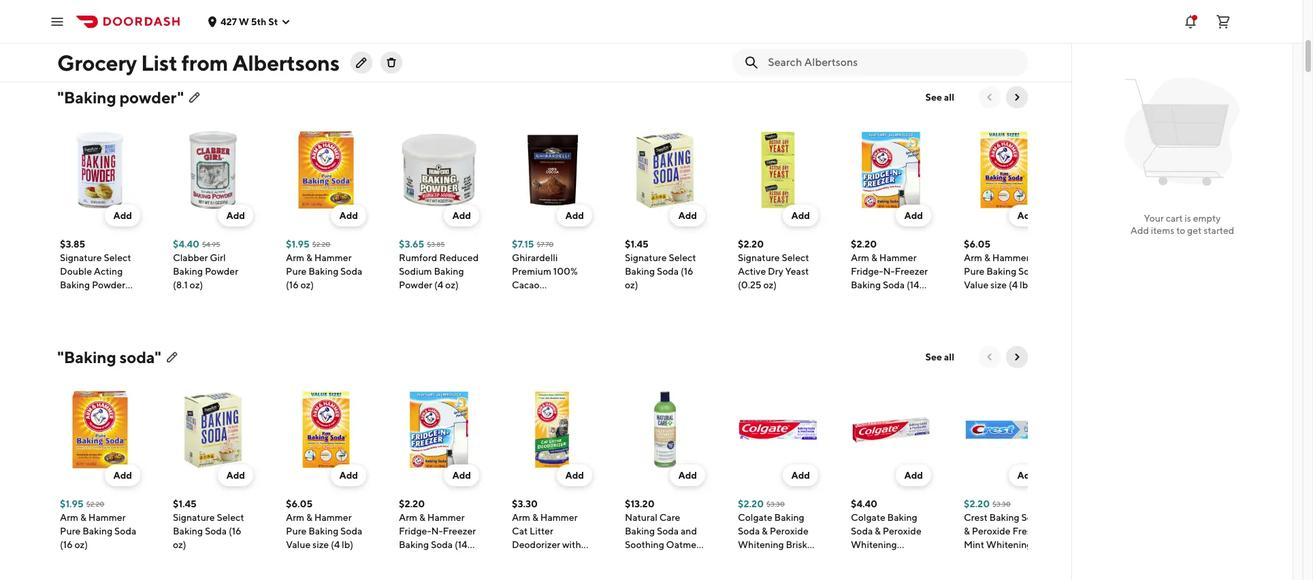 Task type: vqa. For each thing, say whether or not it's contained in the screenshot.
leftmost Organic
yes



Task type: locate. For each thing, give the bounding box(es) containing it.
(8.1
[[173, 280, 188, 291], [60, 293, 75, 304]]

1 horizontal spatial organic
[[738, 6, 773, 17]]

unbleached inside king arthur baking company unbleached all- purpose flour (5 lb)
[[512, 20, 565, 31]]

arthur inside king arthur baking company organic artisan all purpose flour (2 lb)
[[308, 0, 336, 3]]

crest
[[964, 513, 988, 524]]

king for king arthur baking company organic artisan all purpose flour (2 lb)
[[286, 0, 306, 3]]

freezer
[[895, 266, 928, 277], [443, 526, 476, 537]]

1 see all from the top
[[926, 92, 955, 103]]

1 horizontal spatial signature select baking soda (16 oz) image
[[625, 130, 705, 210]]

1 vertical spatial "baking
[[57, 348, 116, 367]]

organic
[[738, 6, 773, 17], [286, 20, 321, 31]]

brisk
[[786, 540, 808, 551], [902, 554, 923, 564]]

1 vertical spatial arm & hammer fridge-n-freezer baking soda (14 oz) image
[[399, 390, 479, 471]]

clabber girl baking powder (8.1 oz) image
[[173, 130, 253, 210]]

$4.40 inside $4.40 $4.95 clabber girl baking powder (8.1 oz)
[[173, 239, 199, 250]]

1 horizontal spatial whitening
[[851, 540, 897, 551]]

toothpaste inside $2.20 $3.30 crest baking soda & peroxide fresh mint whitening toothpaste (4.2 oz)
[[964, 554, 1013, 564]]

$3.85
[[60, 239, 85, 250], [427, 240, 445, 249]]

active
[[738, 266, 766, 277]]

1 toothpaste from the left
[[760, 554, 809, 564]]

0 horizontal spatial freezer
[[443, 526, 476, 537]]

$6.05 for rightmost arm & hammer pure baking soda value size (4 lb) image
[[964, 239, 991, 250]]

$3.30 inside $2.20 $3.30 colgate baking soda & peroxide whitening brisk mint toothpaste (4 oz)
[[767, 500, 785, 509]]

w
[[239, 16, 249, 27]]

$1.95 for topmost the 'arm & hammer pure baking soda (16 oz)' image
[[286, 239, 310, 250]]

2 horizontal spatial mint
[[964, 540, 985, 551]]

"baking powder"
[[57, 88, 184, 107]]

0 horizontal spatial colgate
[[738, 513, 773, 524]]

2 toothpaste from the left
[[851, 554, 900, 564]]

0 vertical spatial freezer
[[895, 266, 928, 277]]

update list image
[[356, 57, 367, 68], [189, 92, 200, 103], [167, 352, 178, 363]]

5th
[[251, 16, 267, 27]]

& inside $2.20 $3.30 crest baking soda & peroxide fresh mint whitening toothpaste (4.2 oz)
[[964, 526, 970, 537]]

2 colgate from the left
[[851, 513, 886, 524]]

acting
[[94, 266, 123, 277]]

1 king from the left
[[286, 0, 306, 3]]

0 horizontal spatial arm & hammer pure baking soda (16 oz) image
[[60, 390, 140, 471]]

2 see from the top
[[926, 352, 942, 363]]

hammer inside $3.30 arm & hammer cat litter deodorizer with baking soda (20 oz)
[[540, 513, 578, 524]]

0 vertical spatial $1.95 $2.20 arm & hammer pure baking soda (16 oz)
[[286, 239, 362, 291]]

427 w 5th st
[[221, 16, 278, 27]]

2 whitening from the left
[[851, 540, 897, 551]]

1 vertical spatial $1.95
[[60, 499, 84, 510]]

& inside $4.40 colgate baking soda & peroxide whitening toothpaste brisk mint (6 oz)
[[875, 526, 881, 537]]

&
[[306, 253, 312, 264], [872, 253, 878, 264], [985, 253, 991, 264], [80, 513, 86, 524], [306, 513, 312, 524], [419, 513, 426, 524], [532, 513, 539, 524], [762, 526, 768, 537], [875, 526, 881, 537], [964, 526, 970, 537]]

1 vertical spatial value
[[286, 540, 311, 551]]

0 horizontal spatial mint
[[738, 554, 759, 564]]

flour down artisan
[[338, 33, 361, 44]]

all left previous image
[[944, 352, 955, 363]]

1 vertical spatial $1.95 $2.20 arm & hammer pure baking soda (16 oz)
[[60, 499, 136, 551]]

purpose inside the o organics organic unbleached all purpose flour (5 lb)
[[738, 33, 774, 44]]

king inside king arthur baking company unbleached all- purpose flour (5 lb)
[[512, 0, 532, 3]]

see all
[[926, 92, 955, 103], [926, 352, 955, 363]]

1 vertical spatial $4.40
[[851, 499, 878, 510]]

add
[[113, 210, 132, 221], [226, 210, 245, 221], [339, 210, 358, 221], [452, 210, 471, 221], [565, 210, 584, 221], [678, 210, 697, 221], [791, 210, 810, 221], [905, 210, 923, 221], [1018, 210, 1036, 221], [1131, 225, 1149, 236], [113, 471, 132, 481], [226, 471, 245, 481], [339, 471, 358, 481], [452, 471, 471, 481], [565, 471, 584, 481], [678, 471, 697, 481], [791, 471, 810, 481], [905, 471, 923, 481], [1018, 471, 1036, 481]]

all inside gold medal all purpose flour (2 lb)
[[226, 0, 238, 3]]

2 company from the left
[[544, 6, 586, 17]]

0 horizontal spatial $1.95 $2.20 arm & hammer pure baking soda (16 oz)
[[60, 499, 136, 551]]

"baking down grocery at left top
[[57, 88, 116, 107]]

see left previous image
[[926, 352, 942, 363]]

hammer for rightmost arm & hammer pure baking soda value size (4 lb) image
[[993, 253, 1030, 264]]

signature inside $2.20 signature select active dry yeast (0.25 oz)
[[738, 253, 780, 264]]

0 vertical spatial fridge-
[[851, 266, 883, 277]]

$1.95 $2.20 arm & hammer pure baking soda (16 oz) for topmost the 'arm & hammer pure baking soda (16 oz)' image
[[286, 239, 362, 291]]

arm inside $3.30 arm & hammer cat litter deodorizer with baking soda (20 oz)
[[512, 513, 531, 524]]

1 (5 from the left
[[575, 33, 584, 44]]

0 horizontal spatial arm & hammer fridge-n-freezer baking soda (14 oz) image
[[399, 390, 479, 471]]

medal
[[196, 0, 224, 3]]

3 peroxide from the left
[[972, 526, 1011, 537]]

see down search albertsons search box
[[926, 92, 942, 103]]

st
[[269, 16, 278, 27]]

mint for peroxide
[[738, 554, 759, 564]]

select inside $2.20 signature select active dry yeast (0.25 oz)
[[782, 253, 809, 264]]

company inside king arthur baking company organic artisan all purpose flour (2 lb)
[[318, 6, 360, 17]]

see all button for "baking soda"
[[918, 347, 963, 368]]

1 peroxide from the left
[[770, 526, 809, 537]]

0 horizontal spatial $1.45 signature select baking soda (16 oz)
[[173, 499, 244, 551]]

gold medal all purpose flour (2 lb)
[[173, 0, 244, 31]]

0 vertical spatial $1.45
[[625, 239, 649, 250]]

signature
[[60, 0, 102, 3], [60, 253, 102, 264], [625, 253, 667, 264], [738, 253, 780, 264], [173, 513, 215, 524]]

baking inside $2.20 $3.30 colgate baking soda & peroxide whitening brisk mint toothpaste (4 oz)
[[775, 513, 805, 524]]

unbleached
[[512, 20, 565, 31], [738, 20, 791, 31]]

ghirardelli premium 100% cacao unsweetened baking powder (8 oz) image
[[512, 130, 592, 210]]

1 unbleached from the left
[[512, 20, 565, 31]]

powder"
[[119, 88, 184, 107]]

0 vertical spatial value
[[964, 280, 989, 291]]

all inside king arthur baking company organic artisan all purpose flour (2 lb)
[[286, 33, 298, 44]]

0 vertical spatial (14
[[907, 280, 920, 291]]

"baking left soda"
[[57, 348, 116, 367]]

king inside king arthur baking company organic artisan all purpose flour (2 lb)
[[286, 0, 306, 3]]

see all button left previous icon
[[918, 86, 963, 108]]

0 vertical spatial $1.95
[[286, 239, 310, 250]]

1 arthur from the left
[[308, 0, 336, 3]]

1 horizontal spatial king
[[512, 0, 532, 3]]

2 vertical spatial mint
[[851, 567, 872, 578]]

1 whitening from the left
[[738, 540, 784, 551]]

(8.1 inside $4.40 $4.95 clabber girl baking powder (8.1 oz)
[[173, 280, 188, 291]]

100%
[[553, 266, 578, 277]]

0 vertical spatial arm & hammer pure baking soda value size (4 lb) image
[[964, 130, 1045, 210]]

list
[[141, 50, 177, 76]]

arthur
[[308, 0, 336, 3], [534, 0, 562, 3]]

company up artisan
[[318, 6, 360, 17]]

0 horizontal spatial (2
[[236, 6, 244, 17]]

flour inside signature select pre-sifted all purpose flour (32 oz)
[[98, 20, 121, 31]]

arm for rightmost arm & hammer pure baking soda value size (4 lb) image
[[964, 253, 983, 264]]

update list image down grocery list from albertsons
[[189, 92, 200, 103]]

$3.30 arm & hammer cat litter deodorizer with baking soda (20 oz)
[[512, 499, 583, 578]]

flour down all-
[[550, 33, 573, 44]]

3 toothpaste from the left
[[964, 554, 1013, 564]]

0 horizontal spatial n-
[[431, 526, 443, 537]]

soda"
[[119, 348, 161, 367]]

0 vertical spatial arm & hammer fridge-n-freezer baking soda (14 oz) image
[[851, 130, 931, 210]]

arthur for unbleached
[[534, 0, 562, 3]]

0 horizontal spatial signature select baking soda (16 oz) image
[[173, 390, 253, 471]]

colgate
[[738, 513, 773, 524], [851, 513, 886, 524]]

$1.95 $2.20 arm & hammer pure baking soda (16 oz)
[[286, 239, 362, 291], [60, 499, 136, 551]]

albertsons
[[232, 50, 340, 76]]

$3.30 inside $2.20 $3.30 crest baking soda & peroxide fresh mint whitening toothpaste (4.2 oz)
[[993, 500, 1011, 509]]

$3.85 up rumford
[[427, 240, 445, 249]]

1 vertical spatial $2.20 arm & hammer fridge-n-freezer baking soda (14 oz)
[[399, 499, 476, 564]]

2 see all button from the top
[[918, 347, 963, 368]]

(14 for "arm & hammer fridge-n-freezer baking soda (14 oz)" image to the left
[[455, 540, 468, 551]]

update list image left delete list icon
[[356, 57, 367, 68]]

0 horizontal spatial $6.05
[[286, 499, 313, 510]]

peroxide inside $2.20 $3.30 colgate baking soda & peroxide whitening brisk mint toothpaste (4 oz)
[[770, 526, 809, 537]]

1 vertical spatial brisk
[[902, 554, 923, 564]]

organic down organics
[[738, 6, 773, 17]]

organic right st
[[286, 20, 321, 31]]

from
[[182, 50, 228, 76]]

see all left previous image
[[926, 352, 955, 363]]

baking inside $3.65 $3.85 rumford reduced sodium baking powder (4 oz)
[[434, 266, 464, 277]]

add inside your cart is empty add items to get started
[[1131, 225, 1149, 236]]

powder down girl
[[205, 266, 238, 277]]

signature for signature select active dry yeast (0.25 oz) image
[[738, 253, 780, 264]]

flour down medal
[[211, 6, 234, 17]]

0 vertical spatial signature select baking soda (16 oz) image
[[625, 130, 705, 210]]

select
[[104, 0, 131, 3], [104, 253, 131, 264], [669, 253, 696, 264], [782, 253, 809, 264], [217, 513, 244, 524]]

(4 inside $2.20 $3.30 colgate baking soda & peroxide whitening brisk mint toothpaste (4 oz)
[[738, 567, 747, 578]]

add button
[[105, 205, 140, 227], [105, 205, 140, 227], [218, 205, 253, 227], [218, 205, 253, 227], [331, 205, 366, 227], [331, 205, 366, 227], [444, 205, 479, 227], [444, 205, 479, 227], [557, 205, 592, 227], [557, 205, 592, 227], [670, 205, 705, 227], [670, 205, 705, 227], [783, 205, 818, 227], [783, 205, 818, 227], [896, 205, 931, 227], [896, 205, 931, 227], [1009, 205, 1045, 227], [1009, 205, 1045, 227], [105, 465, 140, 487], [105, 465, 140, 487], [218, 465, 253, 487], [218, 465, 253, 487], [331, 465, 366, 487], [331, 465, 366, 487], [444, 465, 479, 487], [444, 465, 479, 487], [557, 465, 592, 487], [557, 465, 592, 487], [670, 465, 705, 487], [670, 465, 705, 487], [783, 465, 818, 487], [783, 465, 818, 487], [896, 465, 931, 487], [896, 465, 931, 487], [1009, 465, 1045, 487], [1009, 465, 1045, 487]]

$3.85 up double
[[60, 239, 85, 250]]

crest baking soda & peroxide fresh mint whitening toothpaste (4.2 oz) image
[[964, 390, 1045, 471]]

(8.1 down double
[[60, 293, 75, 304]]

2 king from the left
[[512, 0, 532, 3]]

mint inside $2.20 $3.30 colgate baking soda & peroxide whitening brisk mint toothpaste (4 oz)
[[738, 554, 759, 564]]

$3.30 inside $3.30 arm & hammer cat litter deodorizer with baking soda (20 oz)
[[512, 499, 538, 510]]

flour inside the o organics organic unbleached all purpose flour (5 lb)
[[776, 33, 799, 44]]

1 horizontal spatial toothpaste
[[851, 554, 900, 564]]

0 vertical spatial (2
[[236, 6, 244, 17]]

baking inside $4.40 colgate baking soda & peroxide whitening toothpaste brisk mint (6 oz)
[[888, 513, 918, 524]]

$6.05 arm & hammer pure baking soda value size (4 lb)
[[964, 239, 1041, 291], [286, 499, 362, 551]]

(5
[[575, 33, 584, 44], [801, 33, 810, 44]]

open menu image
[[49, 13, 65, 30]]

arm & hammer fridge-n-freezer baking soda (14 oz) image
[[851, 130, 931, 210], [399, 390, 479, 471]]

signature inside $3.85 signature select double acting baking powder (8.1 oz)
[[60, 253, 102, 264]]

baking inside $2.20 $3.30 crest baking soda & peroxide fresh mint whitening toothpaste (4.2 oz)
[[990, 513, 1020, 524]]

unbleached left all-
[[512, 20, 565, 31]]

empty
[[1193, 213, 1221, 224]]

whitening
[[738, 540, 784, 551], [851, 540, 897, 551], [986, 540, 1033, 551]]

brisk inside $4.40 colgate baking soda & peroxide whitening toothpaste brisk mint (6 oz)
[[902, 554, 923, 564]]

oz) inside $4.40 colgate baking soda & peroxide whitening toothpaste brisk mint (6 oz)
[[884, 567, 898, 578]]

0 vertical spatial (8.1
[[173, 280, 188, 291]]

2 horizontal spatial update list image
[[356, 57, 367, 68]]

hammer
[[314, 253, 352, 264], [880, 253, 917, 264], [993, 253, 1030, 264], [88, 513, 126, 524], [314, 513, 352, 524], [427, 513, 465, 524], [540, 513, 578, 524]]

whitening inside $4.40 colgate baking soda & peroxide whitening toothpaste brisk mint (6 oz)
[[851, 540, 897, 551]]

select inside $3.85 signature select double acting baking powder (8.1 oz)
[[104, 253, 131, 264]]

0 vertical spatial organic
[[738, 6, 773, 17]]

arthur inside king arthur baking company unbleached all- purpose flour (5 lb)
[[534, 0, 562, 3]]

delete list image
[[386, 57, 397, 68]]

0 vertical spatial $6.05
[[964, 239, 991, 250]]

$7.15 $7.70 ghirardelli premium 100% cacao unsweetened baking powder (8 oz)
[[512, 239, 588, 332]]

2 (5 from the left
[[801, 33, 810, 44]]

powder down acting
[[92, 280, 125, 291]]

powder inside $7.15 $7.70 ghirardelli premium 100% cacao unsweetened baking powder (8 oz)
[[544, 307, 578, 318]]

(16
[[681, 266, 694, 277], [286, 280, 299, 291], [229, 526, 242, 537], [60, 540, 73, 551]]

0 horizontal spatial peroxide
[[770, 526, 809, 537]]

pre-
[[60, 6, 79, 17]]

brisk for whitening
[[786, 540, 808, 551]]

1 horizontal spatial $3.85
[[427, 240, 445, 249]]

value
[[964, 280, 989, 291], [286, 540, 311, 551]]

(0.25
[[738, 280, 762, 291]]

see for "baking soda"
[[926, 352, 942, 363]]

1 horizontal spatial $6.05
[[964, 239, 991, 250]]

empty retail cart image
[[1119, 68, 1247, 196]]

sodium
[[399, 266, 432, 277]]

1 horizontal spatial n-
[[883, 266, 895, 277]]

next image
[[1012, 92, 1023, 103]]

arm
[[286, 253, 304, 264], [851, 253, 870, 264], [964, 253, 983, 264], [60, 513, 78, 524], [286, 513, 304, 524], [399, 513, 418, 524], [512, 513, 531, 524]]

all inside the o organics organic unbleached all purpose flour (5 lb)
[[793, 20, 805, 31]]

3 whitening from the left
[[986, 540, 1033, 551]]

unbleached down organics
[[738, 20, 791, 31]]

(2 down 427 w 5th st popup button
[[286, 47, 295, 58]]

brisk for toothpaste
[[902, 554, 923, 564]]

lb) inside king arthur baking company unbleached all- purpose flour (5 lb)
[[512, 47, 524, 58]]

2 horizontal spatial toothpaste
[[964, 554, 1013, 564]]

0 vertical spatial $6.05 arm & hammer pure baking soda value size (4 lb)
[[964, 239, 1041, 291]]

1 horizontal spatial (2
[[286, 47, 295, 58]]

previous image
[[985, 92, 995, 103]]

signature select pre-sifted all purpose flour (32 oz)
[[60, 0, 137, 44]]

1 horizontal spatial unbleached
[[738, 20, 791, 31]]

see for "baking powder"
[[926, 92, 942, 103]]

premium
[[512, 266, 552, 277]]

0 horizontal spatial (5
[[575, 33, 584, 44]]

hammer for arm & hammer cat litter deodorizer with baking soda (20 oz) 'image'
[[540, 513, 578, 524]]

1 "baking from the top
[[57, 88, 116, 107]]

arm & hammer pure baking soda (16 oz) image
[[286, 130, 366, 210], [60, 390, 140, 471]]

$13.20
[[625, 499, 655, 510]]

2 "baking from the top
[[57, 348, 116, 367]]

n-
[[883, 266, 895, 277], [431, 526, 443, 537]]

arm & hammer pure baking soda value size (4 lb) image
[[964, 130, 1045, 210], [286, 390, 366, 471]]

1 company from the left
[[318, 6, 360, 17]]

$1.45 signature select baking soda (16 oz)
[[625, 239, 696, 291], [173, 499, 244, 551]]

$3.30 for crest baking soda & peroxide fresh mint whitening toothpaste (4.2 oz)
[[993, 500, 1011, 509]]

natural care baking soda and soothing oatmeal dog shampoo clean scent (20 oz) image
[[625, 390, 705, 471]]

brisk inside $2.20 $3.30 colgate baking soda & peroxide whitening brisk mint toothpaste (4 oz)
[[786, 540, 808, 551]]

signature inside signature select pre-sifted all purpose flour (32 oz)
[[60, 0, 102, 3]]

0 horizontal spatial arm & hammer pure baking soda value size (4 lb) image
[[286, 390, 366, 471]]

lb) inside gold medal all purpose flour (2 lb)
[[173, 20, 184, 31]]

1 colgate from the left
[[738, 513, 773, 524]]

flour down organics
[[776, 33, 799, 44]]

$2.20 signature select active dry yeast (0.25 oz)
[[738, 239, 809, 291]]

1 horizontal spatial brisk
[[902, 554, 923, 564]]

peroxide inside $2.20 $3.30 crest baking soda & peroxide fresh mint whitening toothpaste (4.2 oz)
[[972, 526, 1011, 537]]

girl
[[210, 253, 226, 264]]

0 horizontal spatial toothpaste
[[760, 554, 809, 564]]

mint inside $4.40 colgate baking soda & peroxide whitening toothpaste brisk mint (6 oz)
[[851, 567, 872, 578]]

get
[[1188, 225, 1202, 236]]

1 horizontal spatial (8.1
[[173, 280, 188, 291]]

2 horizontal spatial whitening
[[986, 540, 1033, 551]]

freezer for "arm & hammer fridge-n-freezer baking soda (14 oz)" image to the left
[[443, 526, 476, 537]]

(2
[[236, 6, 244, 17], [286, 47, 295, 58]]

king
[[286, 0, 306, 3], [512, 0, 532, 3]]

$2.20 arm & hammer fridge-n-freezer baking soda (14 oz)
[[851, 239, 928, 304], [399, 499, 476, 564]]

select inside signature select pre-sifted all purpose flour (32 oz)
[[104, 0, 131, 3]]

grocery list from albertsons
[[57, 50, 340, 76]]

signature select active dry yeast (0.25 oz) image
[[738, 130, 818, 210]]

1 all from the top
[[944, 92, 955, 103]]

flour
[[211, 6, 234, 17], [98, 20, 121, 31], [338, 33, 361, 44], [550, 33, 573, 44], [776, 33, 799, 44]]

1 vertical spatial arm & hammer pure baking soda value size (4 lb) image
[[286, 390, 366, 471]]

0 vertical spatial n-
[[883, 266, 895, 277]]

next image
[[1012, 352, 1023, 363]]

1 vertical spatial see all
[[926, 352, 955, 363]]

2 arthur from the left
[[534, 0, 562, 3]]

toothpaste
[[760, 554, 809, 564], [851, 554, 900, 564], [964, 554, 1013, 564]]

0 horizontal spatial $3.85
[[60, 239, 85, 250]]

0 vertical spatial see all button
[[918, 86, 963, 108]]

update list image for "baking soda"
[[167, 352, 178, 363]]

see all left previous icon
[[926, 92, 955, 103]]

hammer for the left arm & hammer pure baking soda value size (4 lb) image
[[314, 513, 352, 524]]

1 horizontal spatial $1.45 signature select baking soda (16 oz)
[[625, 239, 696, 291]]

baking inside $4.40 $4.95 clabber girl baking powder (8.1 oz)
[[173, 266, 203, 277]]

purpose inside king arthur baking company unbleached all- purpose flour (5 lb)
[[512, 33, 548, 44]]

1 horizontal spatial arm & hammer fridge-n-freezer baking soda (14 oz) image
[[851, 130, 931, 210]]

0 horizontal spatial whitening
[[738, 540, 784, 551]]

2 see all from the top
[[926, 352, 955, 363]]

1 vertical spatial arm & hammer pure baking soda (16 oz) image
[[60, 390, 140, 471]]

1 vertical spatial see
[[926, 352, 942, 363]]

$1.95
[[286, 239, 310, 250], [60, 499, 84, 510]]

soda inside $4.40 colgate baking soda & peroxide whitening toothpaste brisk mint (6 oz)
[[851, 526, 873, 537]]

2 unbleached from the left
[[738, 20, 791, 31]]

2 peroxide from the left
[[883, 526, 922, 537]]

(8.1 inside $3.85 signature select double acting baking powder (8.1 oz)
[[60, 293, 75, 304]]

1 horizontal spatial peroxide
[[883, 526, 922, 537]]

1 horizontal spatial fridge-
[[851, 266, 883, 277]]

1 horizontal spatial $1.95 $2.20 arm & hammer pure baking soda (16 oz)
[[286, 239, 362, 291]]

double
[[60, 266, 92, 277]]

lb) inside king arthur baking company organic artisan all purpose flour (2 lb)
[[297, 47, 308, 58]]

0 vertical spatial update list image
[[356, 57, 367, 68]]

fridge-
[[851, 266, 883, 277], [399, 526, 431, 537]]

peroxide for mint
[[972, 526, 1011, 537]]

0 horizontal spatial arthur
[[308, 0, 336, 3]]

0 vertical spatial brisk
[[786, 540, 808, 551]]

freezer for the rightmost "arm & hammer fridge-n-freezer baking soda (14 oz)" image
[[895, 266, 928, 277]]

1 horizontal spatial (14
[[907, 280, 920, 291]]

company inside king arthur baking company unbleached all- purpose flour (5 lb)
[[544, 6, 586, 17]]

1 horizontal spatial colgate
[[851, 513, 886, 524]]

1 see all button from the top
[[918, 86, 963, 108]]

signature select baking soda (16 oz) image
[[625, 130, 705, 210], [173, 390, 253, 471]]

company up all-
[[544, 6, 586, 17]]

update list image right soda"
[[167, 352, 178, 363]]

oz) inside $4.40 $4.95 clabber girl baking powder (8.1 oz)
[[190, 280, 203, 291]]

0 horizontal spatial $4.40
[[173, 239, 199, 250]]

baking
[[286, 6, 316, 17], [512, 6, 542, 17], [173, 266, 203, 277], [309, 266, 339, 277], [434, 266, 464, 277], [625, 266, 655, 277], [987, 266, 1017, 277], [60, 280, 90, 291], [851, 280, 881, 291], [512, 307, 542, 318], [775, 513, 805, 524], [888, 513, 918, 524], [990, 513, 1020, 524], [83, 526, 113, 537], [173, 526, 203, 537], [309, 526, 339, 537], [625, 526, 655, 537], [399, 540, 429, 551], [512, 554, 542, 564]]

(2 left 5th
[[236, 6, 244, 17]]

1 horizontal spatial mint
[[851, 567, 872, 578]]

(4
[[434, 280, 443, 291], [1009, 280, 1018, 291], [331, 540, 340, 551], [738, 567, 747, 578]]

1 vertical spatial mint
[[738, 554, 759, 564]]

1 horizontal spatial $6.05 arm & hammer pure baking soda value size (4 lb)
[[964, 239, 1041, 291]]

powder down sodium
[[399, 280, 433, 291]]

0 horizontal spatial (8.1
[[60, 293, 75, 304]]

$4.40 inside $4.40 colgate baking soda & peroxide whitening toothpaste brisk mint (6 oz)
[[851, 499, 878, 510]]

(14 for the rightmost "arm & hammer fridge-n-freezer baking soda (14 oz)" image
[[907, 280, 920, 291]]

1 horizontal spatial value
[[964, 280, 989, 291]]

1 horizontal spatial $4.40
[[851, 499, 878, 510]]

all left previous icon
[[944, 92, 955, 103]]

flour left (32
[[98, 20, 121, 31]]

(8.1 down clabber at top left
[[173, 280, 188, 291]]

lb) inside the o organics organic unbleached all purpose flour (5 lb)
[[738, 47, 750, 58]]

mint inside $2.20 $3.30 crest baking soda & peroxide fresh mint whitening toothpaste (4.2 oz)
[[964, 540, 985, 551]]

lb)
[[173, 20, 184, 31], [297, 47, 308, 58], [512, 47, 524, 58], [738, 47, 750, 58], [1020, 280, 1032, 291], [342, 540, 353, 551]]

started
[[1204, 225, 1235, 236]]

king arthur baking company organic artisan all purpose flour (2 lb)
[[286, 0, 361, 58]]

powder down unsweetened
[[544, 307, 578, 318]]

1 vertical spatial update list image
[[189, 92, 200, 103]]

1 horizontal spatial update list image
[[189, 92, 200, 103]]

$3.30 for colgate baking soda & peroxide whitening brisk mint toothpaste (4 oz)
[[767, 500, 785, 509]]

0 horizontal spatial organic
[[286, 20, 321, 31]]

1 see from the top
[[926, 92, 942, 103]]

2 all from the top
[[944, 352, 955, 363]]

0 vertical spatial see
[[926, 92, 942, 103]]

1 vertical spatial $6.05 arm & hammer pure baking soda value size (4 lb)
[[286, 499, 362, 551]]

baking inside king arthur baking company organic artisan all purpose flour (2 lb)
[[286, 6, 316, 17]]

0 vertical spatial size
[[991, 280, 1007, 291]]

1 horizontal spatial arthur
[[534, 0, 562, 3]]

is
[[1185, 213, 1192, 224]]

0 horizontal spatial value
[[286, 540, 311, 551]]

see all for "baking soda"
[[926, 352, 955, 363]]

toothpaste inside $2.20 $3.30 colgate baking soda & peroxide whitening brisk mint toothpaste (4 oz)
[[760, 554, 809, 564]]

(5 inside the o organics organic unbleached all purpose flour (5 lb)
[[801, 33, 810, 44]]

with
[[562, 540, 581, 551]]

0 horizontal spatial size
[[313, 540, 329, 551]]

$3.85 signature select double acting baking powder (8.1 oz)
[[60, 239, 131, 304]]

$1.45
[[625, 239, 649, 250], [173, 499, 197, 510]]

powder
[[205, 266, 238, 277], [92, 280, 125, 291], [399, 280, 433, 291], [544, 307, 578, 318]]

baking inside $3.85 signature select double acting baking powder (8.1 oz)
[[60, 280, 90, 291]]

1 horizontal spatial $3.30
[[767, 500, 785, 509]]

0 horizontal spatial (14
[[455, 540, 468, 551]]

1 vertical spatial signature select baking soda (16 oz) image
[[173, 390, 253, 471]]

see all button left previous image
[[918, 347, 963, 368]]

litter
[[530, 526, 553, 537]]

1 vertical spatial (14
[[455, 540, 468, 551]]

$1.95 $2.20 arm & hammer pure baking soda (16 oz) for the 'arm & hammer pure baking soda (16 oz)' image to the bottom
[[60, 499, 136, 551]]

0 vertical spatial $4.40
[[173, 239, 199, 250]]

oz) inside $2.20 signature select active dry yeast (0.25 oz)
[[764, 280, 777, 291]]



Task type: describe. For each thing, give the bounding box(es) containing it.
$2.20 $3.30 colgate baking soda & peroxide whitening brisk mint toothpaste (4 oz)
[[738, 499, 809, 578]]

whitening inside $2.20 $3.30 crest baking soda & peroxide fresh mint whitening toothpaste (4.2 oz)
[[986, 540, 1033, 551]]

0 horizontal spatial $6.05 arm & hammer pure baking soda value size (4 lb)
[[286, 499, 362, 551]]

$4.40 $4.95 clabber girl baking powder (8.1 oz)
[[173, 239, 238, 291]]

size for rightmost arm & hammer pure baking soda value size (4 lb) image
[[991, 280, 1007, 291]]

cat
[[512, 526, 528, 537]]

(2 inside gold medal all purpose flour (2 lb)
[[236, 6, 244, 17]]

0 vertical spatial arm & hammer pure baking soda (16 oz) image
[[286, 130, 366, 210]]

& inside $2.20 $3.30 colgate baking soda & peroxide whitening brisk mint toothpaste (4 oz)
[[762, 526, 768, 537]]

1 horizontal spatial $1.45
[[625, 239, 649, 250]]

clean
[[625, 567, 651, 578]]

$4.40 colgate baking soda & peroxide whitening toothpaste brisk mint (6 oz)
[[851, 499, 923, 578]]

your cart is empty add items to get started
[[1131, 213, 1235, 236]]

$1.45 signature select baking soda (16 oz) for the right signature select baking soda (16 oz) image
[[625, 239, 696, 291]]

$2.20 inside $2.20 $3.30 colgate baking soda & peroxide whitening brisk mint toothpaste (4 oz)
[[738, 499, 764, 510]]

cacao
[[512, 280, 540, 291]]

artisan
[[323, 20, 354, 31]]

notification bell image
[[1183, 13, 1199, 30]]

care
[[660, 513, 681, 524]]

1 vertical spatial n-
[[431, 526, 443, 537]]

purpose inside king arthur baking company organic artisan all purpose flour (2 lb)
[[300, 33, 336, 44]]

hammer for "arm & hammer fridge-n-freezer baking soda (14 oz)" image to the left
[[427, 513, 465, 524]]

signature for the right signature select baking soda (16 oz) image
[[625, 253, 667, 264]]

$4.40 for $4.40 colgate baking soda & peroxide whitening toothpaste brisk mint (6 oz)
[[851, 499, 878, 510]]

organic inside the o organics organic unbleached all purpose flour (5 lb)
[[738, 6, 773, 17]]

$13.20 natural care baking soda and soothing oatmeal dog shampoo clean scent
[[625, 499, 704, 581]]

colgate inside $2.20 $3.30 colgate baking soda & peroxide whitening brisk mint toothpaste (4 oz)
[[738, 513, 773, 524]]

peroxide for brisk
[[770, 526, 809, 537]]

$7.70
[[537, 240, 554, 249]]

hammer for the rightmost "arm & hammer fridge-n-freezer baking soda (14 oz)" image
[[880, 253, 917, 264]]

oz) inside $2.20 $3.30 colgate baking soda & peroxide whitening brisk mint toothpaste (4 oz)
[[749, 567, 762, 578]]

your
[[1144, 213, 1164, 224]]

arthur for organic
[[308, 0, 336, 3]]

soda inside $2.20 $3.30 crest baking soda & peroxide fresh mint whitening toothpaste (4.2 oz)
[[1022, 513, 1044, 524]]

organics
[[748, 0, 787, 3]]

reduced
[[439, 253, 479, 264]]

$1.45 signature select baking soda (16 oz) for signature select baking soda (16 oz) image to the left
[[173, 499, 244, 551]]

427 w 5th st button
[[207, 16, 292, 27]]

unbleached inside the o organics organic unbleached all purpose flour (5 lb)
[[738, 20, 791, 31]]

0 items, open order cart image
[[1215, 13, 1232, 30]]

$3.85 inside $3.65 $3.85 rumford reduced sodium baking powder (4 oz)
[[427, 240, 445, 249]]

deodorizer
[[512, 540, 560, 551]]

organic inside king arthur baking company organic artisan all purpose flour (2 lb)
[[286, 20, 321, 31]]

"baking for "baking soda"
[[57, 348, 116, 367]]

previous image
[[985, 352, 995, 363]]

arm & hammer cat litter deodorizer with baking soda (20 oz) image
[[512, 390, 592, 471]]

flour inside king arthur baking company unbleached all- purpose flour (5 lb)
[[550, 33, 573, 44]]

signature select double acting baking powder (8.1 oz) image
[[60, 130, 140, 210]]

$1.95 for the 'arm & hammer pure baking soda (16 oz)' image to the bottom
[[60, 499, 84, 510]]

cart
[[1166, 213, 1183, 224]]

oatmeal
[[666, 540, 704, 551]]

peroxide inside $4.40 colgate baking soda & peroxide whitening toothpaste brisk mint (6 oz)
[[883, 526, 922, 537]]

oz) inside $3.85 signature select double acting baking powder (8.1 oz)
[[77, 293, 90, 304]]

0 horizontal spatial fridge-
[[399, 526, 431, 537]]

arm for the left arm & hammer pure baking soda value size (4 lb) image
[[286, 513, 304, 524]]

$2.20 inside $2.20 $3.30 crest baking soda & peroxide fresh mint whitening toothpaste (4.2 oz)
[[964, 499, 990, 510]]

to
[[1177, 225, 1186, 236]]

colgate baking soda & peroxide whitening brisk mint toothpaste (4 oz) image
[[738, 390, 818, 471]]

ghirardelli
[[512, 253, 558, 264]]

(20
[[568, 554, 583, 564]]

o
[[738, 0, 746, 3]]

(5 inside king arthur baking company unbleached all- purpose flour (5 lb)
[[575, 33, 584, 44]]

baking inside king arthur baking company unbleached all- purpose flour (5 lb)
[[512, 6, 542, 17]]

0 horizontal spatial $2.20 arm & hammer fridge-n-freezer baking soda (14 oz)
[[399, 499, 476, 564]]

"baking for "baking powder"
[[57, 88, 116, 107]]

dog
[[625, 554, 643, 564]]

soda inside $3.30 arm & hammer cat litter deodorizer with baking soda (20 oz)
[[544, 554, 566, 564]]

soda inside $13.20 natural care baking soda and soothing oatmeal dog shampoo clean scent
[[657, 526, 679, 537]]

fresh
[[1013, 526, 1037, 537]]

toothpaste inside $4.40 colgate baking soda & peroxide whitening toothpaste brisk mint (6 oz)
[[851, 554, 900, 564]]

$2.20 inside $2.20 signature select active dry yeast (0.25 oz)
[[738, 239, 764, 250]]

colgate inside $4.40 colgate baking soda & peroxide whitening toothpaste brisk mint (6 oz)
[[851, 513, 886, 524]]

dry
[[768, 266, 784, 277]]

grocery
[[57, 50, 137, 76]]

arm for "arm & hammer fridge-n-freezer baking soda (14 oz)" image to the left
[[399, 513, 418, 524]]

(4 inside $3.65 $3.85 rumford reduced sodium baking powder (4 oz)
[[434, 280, 443, 291]]

update list image for "baking powder"
[[189, 92, 200, 103]]

gold
[[173, 0, 194, 3]]

baking inside $3.30 arm & hammer cat litter deodorizer with baking soda (20 oz)
[[512, 554, 542, 564]]

toothpaste for mint
[[964, 554, 1013, 564]]

flour inside king arthur baking company organic artisan all purpose flour (2 lb)
[[338, 33, 361, 44]]

o organics organic unbleached all purpose flour (5 lb)
[[738, 0, 810, 58]]

$2.20 $3.30 crest baking soda & peroxide fresh mint whitening toothpaste (4.2 oz)
[[964, 499, 1044, 578]]

(4.2
[[1015, 554, 1032, 564]]

sifted
[[79, 6, 105, 17]]

items
[[1151, 225, 1175, 236]]

& inside $3.30 arm & hammer cat litter deodorizer with baking soda (20 oz)
[[532, 513, 539, 524]]

see all button for "baking powder"
[[918, 86, 963, 108]]

powder inside $3.85 signature select double acting baking powder (8.1 oz)
[[92, 280, 125, 291]]

(2 inside king arthur baking company organic artisan all purpose flour (2 lb)
[[286, 47, 295, 58]]

and
[[681, 526, 697, 537]]

rumford
[[399, 253, 437, 264]]

$3.85 inside $3.85 signature select double acting baking powder (8.1 oz)
[[60, 239, 85, 250]]

company for artisan
[[318, 6, 360, 17]]

clabber
[[173, 253, 208, 264]]

1 vertical spatial $1.45
[[173, 499, 197, 510]]

company for all-
[[544, 6, 586, 17]]

rumford reduced sodium baking powder (4 oz) image
[[399, 130, 479, 210]]

oz) inside $7.15 $7.70 ghirardelli premium 100% cacao unsweetened baking powder (8 oz)
[[512, 321, 525, 332]]

oz) inside signature select pre-sifted all purpose flour (32 oz)
[[60, 33, 73, 44]]

(8
[[579, 307, 588, 318]]

colgate baking soda & peroxide whitening toothpaste brisk mint (6 oz) image
[[851, 390, 931, 471]]

unsweetened
[[512, 293, 572, 304]]

soothing
[[625, 540, 664, 551]]

(6
[[873, 567, 883, 578]]

all inside signature select pre-sifted all purpose flour (32 oz)
[[107, 6, 119, 17]]

powder inside $3.65 $3.85 rumford reduced sodium baking powder (4 oz)
[[399, 280, 433, 291]]

soda inside $2.20 $3.30 colgate baking soda & peroxide whitening brisk mint toothpaste (4 oz)
[[738, 526, 760, 537]]

Search Albertsons search field
[[768, 55, 1017, 70]]

arm for arm & hammer cat litter deodorizer with baking soda (20 oz) 'image'
[[512, 513, 531, 524]]

$3.65
[[399, 239, 424, 250]]

0 vertical spatial $2.20 arm & hammer fridge-n-freezer baking soda (14 oz)
[[851, 239, 928, 304]]

1 horizontal spatial arm & hammer pure baking soda value size (4 lb) image
[[964, 130, 1045, 210]]

baking inside $7.15 $7.70 ghirardelli premium 100% cacao unsweetened baking powder (8 oz)
[[512, 307, 542, 318]]

oz) inside $3.30 arm & hammer cat litter deodorizer with baking soda (20 oz)
[[512, 567, 525, 578]]

$4.95
[[202, 240, 220, 249]]

king arthur baking company unbleached all- purpose flour (5 lb)
[[512, 0, 586, 58]]

all-
[[567, 20, 583, 31]]

$7.15
[[512, 239, 534, 250]]

king for king arthur baking company unbleached all- purpose flour (5 lb)
[[512, 0, 532, 3]]

baking inside $13.20 natural care baking soda and soothing oatmeal dog shampoo clean scent
[[625, 526, 655, 537]]

whitening inside $2.20 $3.30 colgate baking soda & peroxide whitening brisk mint toothpaste (4 oz)
[[738, 540, 784, 551]]

flour inside gold medal all purpose flour (2 lb)
[[211, 6, 234, 17]]

all for soda"
[[944, 352, 955, 363]]

yeast
[[785, 266, 809, 277]]

natural
[[625, 513, 658, 524]]

mint for whitening
[[851, 567, 872, 578]]

see all for "baking powder"
[[926, 92, 955, 103]]

signature for signature select baking soda (16 oz) image to the left
[[173, 513, 215, 524]]

$6.05 for the left arm & hammer pure baking soda value size (4 lb) image
[[286, 499, 313, 510]]

toothpaste for brisk
[[760, 554, 809, 564]]

shampoo
[[645, 554, 687, 564]]

"baking soda"
[[57, 348, 161, 367]]

(32
[[123, 20, 137, 31]]

$3.65 $3.85 rumford reduced sodium baking powder (4 oz)
[[399, 239, 479, 291]]

size for the left arm & hammer pure baking soda value size (4 lb) image
[[313, 540, 329, 551]]

oz) inside $2.20 $3.30 crest baking soda & peroxide fresh mint whitening toothpaste (4.2 oz)
[[964, 567, 978, 578]]

427
[[221, 16, 237, 27]]

all for powder"
[[944, 92, 955, 103]]

$4.40 for $4.40 $4.95 clabber girl baking powder (8.1 oz)
[[173, 239, 199, 250]]

arm for the rightmost "arm & hammer fridge-n-freezer baking soda (14 oz)" image
[[851, 253, 870, 264]]

signature for signature select double acting baking powder (8.1 oz) image
[[60, 253, 102, 264]]

purpose inside signature select pre-sifted all purpose flour (32 oz)
[[60, 20, 96, 31]]

powder inside $4.40 $4.95 clabber girl baking powder (8.1 oz)
[[205, 266, 238, 277]]

purpose inside gold medal all purpose flour (2 lb)
[[173, 6, 209, 17]]

oz) inside $3.65 $3.85 rumford reduced sodium baking powder (4 oz)
[[445, 280, 459, 291]]



